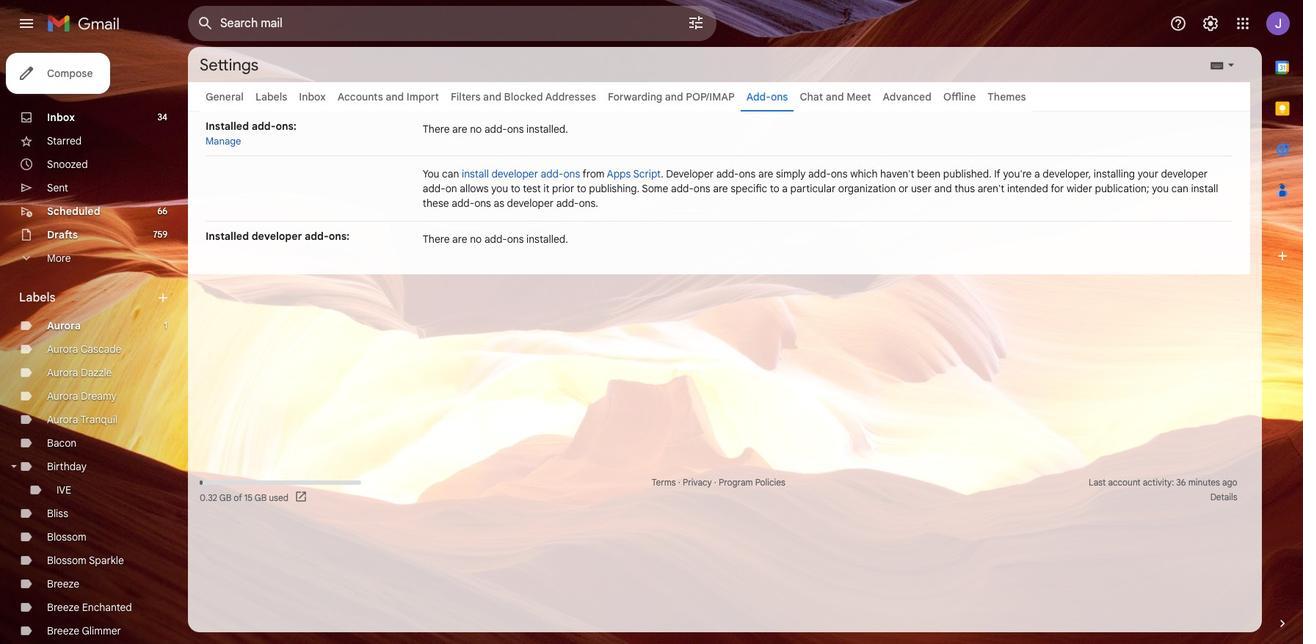 Task type: vqa. For each thing, say whether or not it's contained in the screenshot.
is to the middle
no



Task type: describe. For each thing, give the bounding box(es) containing it.
2 there are no add-ons installed. from the top
[[423, 233, 568, 246]]

offline link
[[944, 90, 976, 104]]

0 horizontal spatial can
[[442, 167, 459, 181]]

chat and meet
[[800, 90, 871, 104]]

759
[[153, 229, 167, 240]]

bliss
[[47, 507, 68, 521]]

these
[[423, 197, 449, 210]]

0.32
[[200, 492, 217, 503]]

ons left "chat"
[[771, 90, 788, 104]]

breeze glimmer link
[[47, 625, 121, 638]]

used
[[269, 492, 289, 503]]

wider
[[1067, 182, 1093, 195]]

simply
[[776, 167, 806, 181]]

blocked
[[504, 90, 543, 104]]

tranquil
[[80, 413, 118, 427]]

manage button
[[206, 135, 241, 148]]

allows
[[460, 182, 489, 195]]

general link
[[206, 90, 244, 104]]

publishing.
[[589, 182, 640, 195]]

aurora for aurora dreamy
[[47, 390, 78, 403]]

aurora link
[[47, 319, 81, 333]]

36
[[1177, 477, 1187, 488]]

advanced
[[883, 90, 932, 104]]

and for chat
[[826, 90, 844, 104]]

snoozed
[[47, 158, 88, 171]]

1 installed. from the top
[[527, 123, 568, 136]]

are down filters
[[452, 123, 468, 136]]

ons up specific
[[739, 167, 756, 181]]

if
[[995, 167, 1001, 181]]

program
[[719, 477, 753, 488]]

inbox for the top inbox link
[[299, 90, 326, 104]]

search mail image
[[192, 10, 219, 37]]

prior
[[552, 182, 574, 195]]

themes link
[[988, 90, 1026, 104]]

0 vertical spatial install
[[462, 167, 489, 181]]

ons down developer
[[694, 182, 711, 195]]

ons left as
[[475, 197, 491, 210]]

policies
[[755, 477, 786, 488]]

aurora dazzle link
[[47, 366, 112, 380]]

gmail image
[[47, 9, 127, 38]]

enchanted
[[82, 601, 132, 615]]

aurora dazzle
[[47, 366, 112, 380]]

ons up prior
[[564, 167, 580, 181]]

3 to from the left
[[770, 182, 780, 195]]

privacy
[[683, 477, 712, 488]]

apps
[[607, 167, 631, 181]]

ons left which
[[831, 167, 848, 181]]

aurora dreamy
[[47, 390, 117, 403]]

activity:
[[1143, 477, 1175, 488]]

manage
[[206, 135, 241, 148]]

installed developer add-ons:
[[206, 230, 350, 243]]

organization
[[839, 182, 896, 195]]

on
[[446, 182, 457, 195]]

and for accounts
[[386, 90, 404, 104]]

installing
[[1094, 167, 1135, 181]]

drafts link
[[47, 228, 78, 242]]

accounts and import link
[[338, 90, 439, 104]]

blossom sparkle
[[47, 554, 124, 568]]

breeze link
[[47, 578, 79, 591]]

0.32 gb of 15 gb used
[[200, 492, 289, 503]]

or
[[899, 182, 909, 195]]

1 vertical spatial ons:
[[329, 230, 350, 243]]

terms
[[652, 477, 676, 488]]

account
[[1109, 477, 1141, 488]]

and for filters
[[483, 90, 502, 104]]

1 gb from the left
[[219, 492, 232, 503]]

sent
[[47, 181, 68, 195]]

blossom sparkle link
[[47, 554, 124, 568]]

general
[[206, 90, 244, 104]]

1 · from the left
[[678, 477, 681, 488]]

birthday link
[[47, 460, 87, 474]]

developer,
[[1043, 167, 1092, 181]]

ive link
[[57, 484, 71, 497]]

compose button
[[6, 53, 111, 94]]

cascade
[[81, 343, 121, 356]]

labels for labels link
[[255, 90, 287, 104]]

meet
[[847, 90, 871, 104]]

1 you from the left
[[491, 182, 508, 195]]

15
[[244, 492, 253, 503]]

select input tool image
[[1227, 59, 1236, 70]]

offline
[[944, 90, 976, 104]]

and for forwarding
[[665, 90, 684, 104]]

forwarding and pop/imap
[[608, 90, 735, 104]]

aurora dreamy link
[[47, 390, 117, 403]]

aurora tranquil link
[[47, 413, 118, 427]]

filters
[[451, 90, 481, 104]]

test
[[523, 182, 541, 195]]

settings image
[[1202, 15, 1220, 32]]

2 gb from the left
[[255, 492, 267, 503]]

breeze glimmer
[[47, 625, 121, 638]]

thus
[[955, 182, 975, 195]]

accounts
[[338, 90, 383, 104]]

more button
[[0, 247, 176, 270]]

more
[[47, 252, 71, 265]]

installed add-ons: manage
[[206, 120, 297, 148]]

as
[[494, 197, 505, 210]]

your
[[1138, 167, 1159, 181]]

follow link to manage storage image
[[295, 491, 309, 505]]

publication;
[[1095, 182, 1150, 195]]

2 installed. from the top
[[527, 233, 568, 246]]

labels heading
[[19, 291, 156, 306]]

minutes
[[1189, 477, 1220, 488]]

glimmer
[[82, 625, 121, 638]]

0 horizontal spatial inbox link
[[47, 111, 75, 124]]

starred
[[47, 134, 82, 148]]

labels link
[[255, 90, 287, 104]]

blossom for blossom link
[[47, 531, 86, 544]]

ons.
[[579, 197, 598, 210]]



Task type: locate. For each thing, give the bounding box(es) containing it.
can inside the . developer add-ons are simply add-ons which haven't been published. if you're a developer, installing your developer add-on allows you to test it prior to publishing. some add-ons are specific to a particular organization or user and thus aren't intended for wider publication; you can install these add-ons as developer add-ons.
[[1172, 182, 1189, 195]]

details link
[[1211, 492, 1238, 503]]

·
[[678, 477, 681, 488], [714, 477, 717, 488]]

breeze for breeze enchanted
[[47, 601, 79, 615]]

starred link
[[47, 134, 82, 148]]

1 horizontal spatial install
[[1192, 182, 1219, 195]]

breeze enchanted
[[47, 601, 132, 615]]

install
[[462, 167, 489, 181], [1192, 182, 1219, 195]]

gb
[[219, 492, 232, 503], [255, 492, 267, 503]]

installed.
[[527, 123, 568, 136], [527, 233, 568, 246]]

some
[[642, 182, 669, 195]]

support image
[[1170, 15, 1188, 32]]

installed inside installed add-ons: manage
[[206, 120, 249, 133]]

advanced link
[[883, 90, 932, 104]]

and down been
[[935, 182, 952, 195]]

published.
[[944, 167, 992, 181]]

terms · privacy · program policies
[[652, 477, 786, 488]]

labels for the labels heading
[[19, 291, 56, 306]]

advanced search options image
[[682, 8, 711, 37]]

inbox for the left inbox link
[[47, 111, 75, 124]]

2 horizontal spatial to
[[770, 182, 780, 195]]

0 horizontal spatial a
[[782, 182, 788, 195]]

0 vertical spatial inbox
[[299, 90, 326, 104]]

no down filters
[[470, 123, 482, 136]]

there are no add-ons installed. down as
[[423, 233, 568, 246]]

aurora for aurora cascade
[[47, 343, 78, 356]]

you up as
[[491, 182, 508, 195]]

install developer add-ons link
[[462, 167, 580, 181]]

are left specific
[[713, 182, 728, 195]]

0 horizontal spatial to
[[511, 182, 520, 195]]

labels inside navigation
[[19, 291, 56, 306]]

installed right 759 on the left top
[[206, 230, 249, 243]]

1 horizontal spatial inbox
[[299, 90, 326, 104]]

inbox right labels link
[[299, 90, 326, 104]]

66
[[157, 206, 167, 217]]

1 no from the top
[[470, 123, 482, 136]]

· right terms link
[[678, 477, 681, 488]]

aurora cascade
[[47, 343, 121, 356]]

haven't
[[881, 167, 915, 181]]

sparkle
[[89, 554, 124, 568]]

1 vertical spatial breeze
[[47, 601, 79, 615]]

0 vertical spatial installed
[[206, 120, 249, 133]]

labels
[[255, 90, 287, 104], [19, 291, 56, 306]]

privacy link
[[683, 477, 712, 488]]

bacon link
[[47, 437, 77, 450]]

1 vertical spatial installed
[[206, 230, 249, 243]]

chat and meet link
[[800, 90, 871, 104]]

· right privacy link
[[714, 477, 717, 488]]

1 vertical spatial there
[[423, 233, 450, 246]]

1 vertical spatial installed.
[[527, 233, 568, 246]]

inbox inside labels navigation
[[47, 111, 75, 124]]

0 horizontal spatial you
[[491, 182, 508, 195]]

scheduled link
[[47, 205, 100, 218]]

aurora up 'aurora cascade'
[[47, 319, 81, 333]]

0 vertical spatial breeze
[[47, 578, 79, 591]]

install inside the . developer add-ons are simply add-ons which haven't been published. if you're a developer, installing your developer add-on allows you to test it prior to publishing. some add-ons are specific to a particular organization or user and thus aren't intended for wider publication; you can install these add-ons as developer add-ons.
[[1192, 182, 1219, 195]]

no down allows
[[470, 233, 482, 246]]

footer containing terms
[[188, 476, 1251, 505]]

1 there from the top
[[423, 123, 450, 136]]

dreamy
[[81, 390, 117, 403]]

0 vertical spatial there
[[423, 123, 450, 136]]

forwarding and pop/imap link
[[608, 90, 735, 104]]

ons down filters and blocked addresses link
[[507, 123, 524, 136]]

aurora for aurora link at the left of the page
[[47, 319, 81, 333]]

None search field
[[188, 6, 717, 41]]

there are no add-ons installed. down filters and blocked addresses link
[[423, 123, 568, 136]]

3 aurora from the top
[[47, 366, 78, 380]]

1 vertical spatial inbox
[[47, 111, 75, 124]]

0 vertical spatial installed.
[[527, 123, 568, 136]]

0 horizontal spatial install
[[462, 167, 489, 181]]

0 vertical spatial labels
[[255, 90, 287, 104]]

0 horizontal spatial inbox
[[47, 111, 75, 124]]

particular
[[791, 182, 836, 195]]

to down simply
[[770, 182, 780, 195]]

breeze down blossom sparkle
[[47, 578, 79, 591]]

0 horizontal spatial ons:
[[276, 120, 297, 133]]

aurora up the aurora dreamy link
[[47, 366, 78, 380]]

aurora down aurora dazzle link at the bottom left of the page
[[47, 390, 78, 403]]

aurora down aurora link at the left of the page
[[47, 343, 78, 356]]

0 vertical spatial there are no add-ons installed.
[[423, 123, 568, 136]]

footer
[[188, 476, 1251, 505]]

2 installed from the top
[[206, 230, 249, 243]]

settings
[[200, 55, 259, 75]]

1 horizontal spatial to
[[577, 182, 587, 195]]

1 horizontal spatial ·
[[714, 477, 717, 488]]

scheduled
[[47, 205, 100, 218]]

forwarding
[[608, 90, 663, 104]]

.
[[661, 167, 664, 181]]

to down 'install developer add-ons' link
[[511, 182, 520, 195]]

main menu image
[[18, 15, 35, 32]]

you down your
[[1152, 182, 1169, 195]]

you
[[423, 167, 440, 181]]

breeze for breeze glimmer
[[47, 625, 79, 638]]

add- inside installed add-ons: manage
[[252, 120, 276, 133]]

1 vertical spatial a
[[782, 182, 788, 195]]

labels navigation
[[0, 47, 188, 645]]

and right "chat"
[[826, 90, 844, 104]]

2 breeze from the top
[[47, 601, 79, 615]]

0 horizontal spatial ·
[[678, 477, 681, 488]]

ons: inside installed add-ons: manage
[[276, 120, 297, 133]]

aren't
[[978, 182, 1005, 195]]

gb left of
[[219, 492, 232, 503]]

1 vertical spatial can
[[1172, 182, 1189, 195]]

add-
[[252, 120, 276, 133], [485, 123, 507, 136], [541, 167, 564, 181], [717, 167, 739, 181], [809, 167, 831, 181], [423, 182, 446, 195], [671, 182, 694, 195], [452, 197, 475, 210], [556, 197, 579, 210], [305, 230, 329, 243], [485, 233, 507, 246]]

to
[[511, 182, 520, 195], [577, 182, 587, 195], [770, 182, 780, 195]]

add-
[[747, 90, 771, 104]]

1 horizontal spatial labels
[[255, 90, 287, 104]]

and left pop/imap
[[665, 90, 684, 104]]

can right publication; at the right
[[1172, 182, 1189, 195]]

installed for installed developer add-ons:
[[206, 230, 249, 243]]

gb right 15
[[255, 492, 267, 503]]

breeze for breeze link
[[47, 578, 79, 591]]

0 horizontal spatial labels
[[19, 291, 56, 306]]

1 horizontal spatial ons:
[[329, 230, 350, 243]]

1 to from the left
[[511, 182, 520, 195]]

dazzle
[[81, 366, 112, 380]]

compose
[[47, 67, 93, 80]]

1 horizontal spatial a
[[1035, 167, 1040, 181]]

there down the these
[[423, 233, 450, 246]]

ons down test
[[507, 233, 524, 246]]

breeze down breeze enchanted link
[[47, 625, 79, 638]]

aurora for aurora dazzle
[[47, 366, 78, 380]]

can
[[442, 167, 459, 181], [1172, 182, 1189, 195]]

to up "ons."
[[577, 182, 587, 195]]

0 vertical spatial inbox link
[[299, 90, 326, 104]]

details
[[1211, 492, 1238, 503]]

program policies link
[[719, 477, 786, 488]]

and left import
[[386, 90, 404, 104]]

1 vertical spatial inbox link
[[47, 111, 75, 124]]

specific
[[731, 182, 768, 195]]

0 vertical spatial ons:
[[276, 120, 297, 133]]

inbox up starred link
[[47, 111, 75, 124]]

installed. down addresses
[[527, 123, 568, 136]]

1 aurora from the top
[[47, 319, 81, 333]]

are down the "on"
[[452, 233, 468, 246]]

2 · from the left
[[714, 477, 717, 488]]

been
[[917, 167, 941, 181]]

of
[[234, 492, 242, 503]]

inbox link up starred link
[[47, 111, 75, 124]]

inbox link right labels link
[[299, 90, 326, 104]]

1 horizontal spatial you
[[1152, 182, 1169, 195]]

installed for installed add-ons: manage
[[206, 120, 249, 133]]

you're
[[1003, 167, 1032, 181]]

inbox
[[299, 90, 326, 104], [47, 111, 75, 124]]

ons:
[[276, 120, 297, 133], [329, 230, 350, 243]]

there are no add-ons installed.
[[423, 123, 568, 136], [423, 233, 568, 246]]

0 vertical spatial no
[[470, 123, 482, 136]]

4 aurora from the top
[[47, 390, 78, 403]]

2 vertical spatial breeze
[[47, 625, 79, 638]]

installed
[[206, 120, 249, 133], [206, 230, 249, 243]]

0 vertical spatial a
[[1035, 167, 1040, 181]]

2 aurora from the top
[[47, 343, 78, 356]]

0 vertical spatial blossom
[[47, 531, 86, 544]]

aurora for aurora tranquil
[[47, 413, 78, 427]]

. developer add-ons are simply add-ons which haven't been published. if you're a developer, installing your developer add-on allows you to test it prior to publishing. some add-ons are specific to a particular organization or user and thus aren't intended for wider publication; you can install these add-ons as developer add-ons.
[[423, 167, 1219, 210]]

3 breeze from the top
[[47, 625, 79, 638]]

chat
[[800, 90, 823, 104]]

2 no from the top
[[470, 233, 482, 246]]

apps script link
[[607, 167, 661, 181]]

1 there are no add-ons installed. from the top
[[423, 123, 568, 136]]

1 vertical spatial there are no add-ons installed.
[[423, 233, 568, 246]]

1 vertical spatial install
[[1192, 182, 1219, 195]]

1 vertical spatial labels
[[19, 291, 56, 306]]

1 installed from the top
[[206, 120, 249, 133]]

terms link
[[652, 477, 676, 488]]

1 horizontal spatial gb
[[255, 492, 267, 503]]

2 there from the top
[[423, 233, 450, 246]]

labels up installed add-ons: manage
[[255, 90, 287, 104]]

0 vertical spatial can
[[442, 167, 459, 181]]

blossom down blossom link
[[47, 554, 86, 568]]

no
[[470, 123, 482, 136], [470, 233, 482, 246]]

installed up manage
[[206, 120, 249, 133]]

1 horizontal spatial can
[[1172, 182, 1189, 195]]

2 you from the left
[[1152, 182, 1169, 195]]

for
[[1051, 182, 1064, 195]]

blossom for blossom sparkle
[[47, 554, 86, 568]]

a up intended
[[1035, 167, 1040, 181]]

addresses
[[545, 90, 596, 104]]

accounts and import
[[338, 90, 439, 104]]

and right filters
[[483, 90, 502, 104]]

1 blossom from the top
[[47, 531, 86, 544]]

1 vertical spatial no
[[470, 233, 482, 246]]

are
[[452, 123, 468, 136], [759, 167, 774, 181], [713, 182, 728, 195], [452, 233, 468, 246]]

it
[[544, 182, 550, 195]]

1 horizontal spatial inbox link
[[299, 90, 326, 104]]

breeze down breeze link
[[47, 601, 79, 615]]

and inside the . developer add-ons are simply add-ons which haven't been published. if you're a developer, installing your developer add-on allows you to test it prior to publishing. some add-ons are specific to a particular organization or user and thus aren't intended for wider publication; you can install these add-ons as developer add-ons.
[[935, 182, 952, 195]]

drafts
[[47, 228, 78, 242]]

1 vertical spatial blossom
[[47, 554, 86, 568]]

can up the "on"
[[442, 167, 459, 181]]

script
[[633, 167, 661, 181]]

installed. down it
[[527, 233, 568, 246]]

are up specific
[[759, 167, 774, 181]]

inbox link
[[299, 90, 326, 104], [47, 111, 75, 124]]

Search mail text field
[[220, 16, 646, 31]]

5 aurora from the top
[[47, 413, 78, 427]]

blossom
[[47, 531, 86, 544], [47, 554, 86, 568]]

2 to from the left
[[577, 182, 587, 195]]

labels up aurora link at the left of the page
[[19, 291, 56, 306]]

blossom down bliss link
[[47, 531, 86, 544]]

aurora up bacon link
[[47, 413, 78, 427]]

a down simply
[[782, 182, 788, 195]]

birthday
[[47, 460, 87, 474]]

0 horizontal spatial gb
[[219, 492, 232, 503]]

there down import
[[423, 123, 450, 136]]

sent link
[[47, 181, 68, 195]]

2 blossom from the top
[[47, 554, 86, 568]]

tab list
[[1262, 47, 1304, 592]]

snoozed link
[[47, 158, 88, 171]]

user
[[911, 182, 932, 195]]

1 breeze from the top
[[47, 578, 79, 591]]



